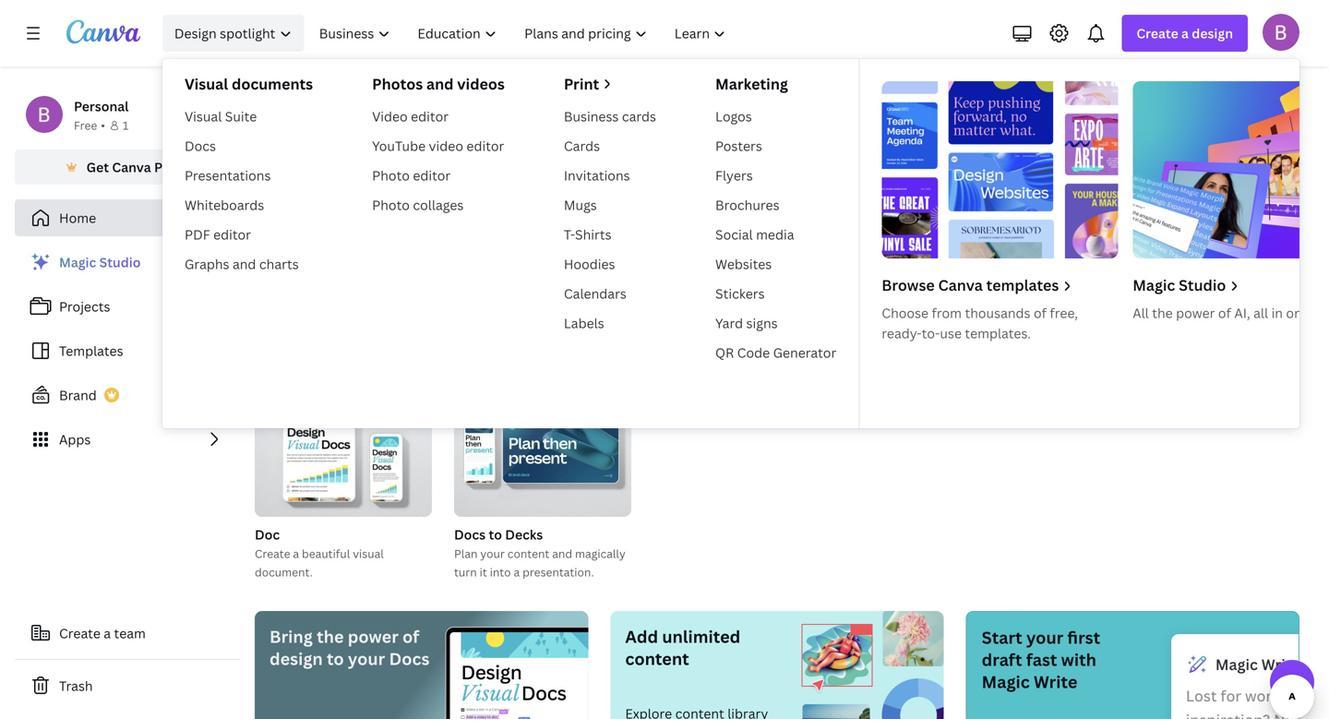 Task type: locate. For each thing, give the bounding box(es) containing it.
2 vertical spatial create
[[59, 625, 101, 642]]

editor for video editor
[[411, 108, 449, 125]]

0 horizontal spatial magic studio
[[59, 254, 141, 271]]

design down document. in the bottom left of the page
[[270, 648, 323, 670]]

presentation.
[[523, 565, 594, 580]]

magic down the home
[[59, 254, 96, 271]]

list
[[15, 244, 240, 458]]

print products
[[946, 288, 1023, 303]]

media up yard signs link
[[779, 288, 812, 303]]

and for photos
[[427, 74, 454, 94]]

projects link
[[15, 288, 240, 325]]

photo editor link
[[365, 161, 512, 190]]

the inside bring the power of design to your docs
[[317, 626, 344, 648]]

visual
[[185, 74, 228, 94], [185, 108, 222, 125]]

1 vertical spatial design
[[775, 110, 869, 150]]

0 horizontal spatial power
[[348, 626, 399, 648]]

into
[[490, 565, 511, 580]]

docs to decks plan your content and magically turn it into a presentation.
[[454, 526, 626, 580]]

bring the power of design to your docs
[[270, 626, 430, 670]]

will
[[660, 110, 708, 150]]

1 vertical spatial magic studio
[[1133, 275, 1227, 295]]

content
[[508, 546, 550, 562], [626, 648, 690, 670]]

a inside docs to decks plan your content and magically turn it into a presentation.
[[514, 565, 520, 580]]

whiteboards down presentations
[[185, 196, 264, 214]]

magic write™
[[1216, 655, 1313, 675]]

power for ai,
[[1177, 304, 1216, 322]]

1 vertical spatial media
[[779, 288, 812, 303]]

hoodies link
[[557, 249, 664, 279]]

of for design
[[403, 626, 420, 648]]

1 horizontal spatial of
[[1034, 304, 1047, 322]]

websites up free,
[[1063, 288, 1112, 303]]

more
[[1177, 288, 1205, 303]]

your left first
[[1027, 627, 1064, 649]]

1 vertical spatial visual
[[185, 108, 222, 125]]

social media up yard signs link
[[743, 288, 812, 303]]

1 vertical spatial the
[[317, 626, 344, 648]]

0 vertical spatial media
[[756, 226, 795, 243]]

0 horizontal spatial design
[[270, 648, 323, 670]]

1 horizontal spatial power
[[1177, 304, 1216, 322]]

1 horizontal spatial the
[[1153, 304, 1174, 322]]

all
[[1133, 304, 1150, 322]]

magic up all
[[1133, 275, 1176, 295]]

cards link
[[557, 131, 664, 161]]

studio inside list
[[99, 254, 141, 271]]

create inside button
[[59, 625, 101, 642]]

your
[[481, 546, 505, 562], [1027, 627, 1064, 649], [348, 648, 385, 670]]

visual for visual documents
[[185, 74, 228, 94]]

2 vertical spatial and
[[552, 546, 573, 562]]

0 horizontal spatial create
[[59, 625, 101, 642]]

0 vertical spatial canva
[[112, 158, 151, 176]]

magic
[[59, 254, 96, 271], [1133, 275, 1176, 295], [1216, 655, 1259, 675], [982, 671, 1030, 694]]

None search field
[[501, 172, 1055, 209]]

1 horizontal spatial to
[[489, 526, 502, 543]]

1 horizontal spatial docs
[[389, 648, 430, 670]]

photo for photo editor
[[372, 167, 410, 184]]

team
[[114, 625, 146, 642]]

0 vertical spatial websites
[[716, 255, 772, 273]]

get canva pro
[[87, 158, 176, 176]]

media inside design spotlight menu
[[756, 226, 795, 243]]

0 horizontal spatial whiteboards
[[185, 196, 264, 214]]

1 visual from the top
[[185, 74, 228, 94]]

social inside button
[[743, 288, 776, 303]]

0 horizontal spatial studio
[[99, 254, 141, 271]]

visual inside 'link'
[[185, 108, 222, 125]]

2 horizontal spatial create
[[1137, 24, 1179, 42]]

video editor
[[372, 108, 449, 125]]

free,
[[1050, 304, 1079, 322]]

t-
[[564, 226, 575, 243]]

video editor link
[[365, 102, 512, 131]]

docs
[[185, 137, 216, 155], [454, 526, 486, 543], [389, 648, 430, 670]]

print up business
[[564, 74, 600, 94]]

0 vertical spatial visual
[[185, 74, 228, 94]]

of for free,
[[1034, 304, 1047, 322]]

the
[[1153, 304, 1174, 322], [317, 626, 344, 648]]

of inside choose from thousands of free, ready-to-use templates.
[[1034, 304, 1047, 322]]

photo inside the photo editor link
[[372, 167, 410, 184]]

power down more
[[1177, 304, 1216, 322]]

and up video editor link
[[427, 74, 454, 94]]

canva inside 'button'
[[112, 158, 151, 176]]

power inside bring the power of design to your docs
[[348, 626, 399, 648]]

2 horizontal spatial and
[[552, 546, 573, 562]]

studio down home link
[[99, 254, 141, 271]]

what will you design today?
[[576, 110, 979, 150]]

doc create a beautiful visual document.
[[255, 526, 384, 580]]

1 horizontal spatial magic studio
[[1133, 275, 1227, 295]]

0 horizontal spatial the
[[317, 626, 344, 648]]

2 visual from the top
[[185, 108, 222, 125]]

magic studio up all
[[1133, 275, 1227, 295]]

your right bring
[[348, 648, 385, 670]]

2 vertical spatial docs
[[389, 648, 430, 670]]

1 horizontal spatial design
[[775, 110, 869, 150]]

social
[[716, 226, 753, 243], [743, 288, 776, 303]]

canva up from
[[939, 275, 983, 295]]

brochures link
[[708, 190, 844, 220]]

pdf
[[185, 226, 210, 243]]

create
[[1137, 24, 1179, 42], [255, 546, 290, 562], [59, 625, 101, 642]]

magic inside the magic studio link
[[59, 254, 96, 271]]

1 horizontal spatial whiteboards
[[536, 288, 605, 303]]

0 horizontal spatial canva
[[112, 158, 151, 176]]

to right bring
[[327, 648, 344, 670]]

0 vertical spatial studio
[[99, 254, 141, 271]]

0 horizontal spatial docs
[[185, 137, 216, 155]]

a inside button
[[104, 625, 111, 642]]

1 vertical spatial content
[[626, 648, 690, 670]]

photo inside photo collages link
[[372, 196, 410, 214]]

list containing magic studio
[[15, 244, 240, 458]]

magic studio up projects
[[59, 254, 141, 271]]

or
[[1293, 686, 1308, 706]]

2 photo from the top
[[372, 196, 410, 214]]

1 horizontal spatial websites
[[1063, 288, 1112, 303]]

photos and videos
[[372, 74, 505, 94]]

the right all
[[1153, 304, 1174, 322]]

social up signs
[[743, 288, 776, 303]]

photo collages link
[[365, 190, 512, 220]]

1 horizontal spatial create
[[255, 546, 290, 562]]

1 horizontal spatial canva
[[939, 275, 983, 295]]

1 vertical spatial print
[[946, 288, 972, 303]]

1 vertical spatial docs
[[454, 526, 486, 543]]

print up from
[[946, 288, 972, 303]]

visual left suite
[[185, 108, 222, 125]]

photo down youtube
[[372, 167, 410, 184]]

hoodies
[[564, 255, 616, 273]]

video
[[372, 108, 408, 125]]

one
[[1287, 304, 1310, 322]]

your up into
[[481, 546, 505, 562]]

youtube
[[372, 137, 426, 155]]

create inside "dropdown button"
[[1137, 24, 1179, 42]]

0 vertical spatial the
[[1153, 304, 1174, 322]]

business cards
[[564, 108, 657, 125]]

editor down youtube video editor
[[413, 167, 451, 184]]

1 vertical spatial and
[[233, 255, 256, 273]]

1 horizontal spatial your
[[481, 546, 505, 562]]

a inside doc create a beautiful visual document.
[[293, 546, 299, 562]]

print inside design spotlight menu
[[564, 74, 600, 94]]

1 photo from the top
[[372, 167, 410, 184]]

videos button
[[859, 222, 903, 318]]

design left bob builder image
[[1193, 24, 1234, 42]]

editor right video
[[467, 137, 505, 155]]

print products button
[[946, 222, 1023, 318]]

create for create a design
[[1137, 24, 1179, 42]]

0 horizontal spatial of
[[403, 626, 420, 648]]

create a team
[[59, 625, 146, 642]]

your inside start your first draft fast with magic write
[[1027, 627, 1064, 649]]

projects
[[59, 298, 110, 315]]

websites up stickers
[[716, 255, 772, 273]]

design up flyers link
[[775, 110, 869, 150]]

of inside bring the power of design to your docs
[[403, 626, 420, 648]]

1 vertical spatial social
[[743, 288, 776, 303]]

0 vertical spatial social media
[[716, 226, 795, 243]]

0 vertical spatial design
[[1193, 24, 1234, 42]]

the right bring
[[317, 626, 344, 648]]

docs to decks group
[[454, 384, 632, 582]]

docs link
[[177, 131, 321, 161]]

0 vertical spatial content
[[508, 546, 550, 562]]

photo down 'photo editor'
[[372, 196, 410, 214]]

free
[[74, 118, 97, 133]]

magic inside design spotlight menu
[[1133, 275, 1176, 295]]

docs for docs
[[185, 137, 216, 155]]

0 horizontal spatial your
[[348, 648, 385, 670]]

stickers
[[716, 285, 765, 302]]

power right bring
[[348, 626, 399, 648]]

1
[[123, 118, 129, 133]]

visual for visual suite
[[185, 108, 222, 125]]

draft
[[982, 649, 1023, 671]]

0 vertical spatial power
[[1177, 304, 1216, 322]]

content inside docs to decks plan your content and magically turn it into a presentation.
[[508, 546, 550, 562]]

cards
[[622, 108, 657, 125]]

docs inside design spotlight menu
[[185, 137, 216, 155]]

apps link
[[15, 421, 240, 458]]

whiteboards up labels
[[536, 288, 605, 303]]

magic studio inside design spotlight menu
[[1133, 275, 1227, 295]]

documents
[[232, 74, 313, 94]]

1 vertical spatial to
[[327, 648, 344, 670]]

studio inside design spotlight menu
[[1179, 275, 1227, 295]]

social media down brochures
[[716, 226, 795, 243]]

create for create a team
[[59, 625, 101, 642]]

websites inside design spotlight menu
[[716, 255, 772, 273]]

canva inside design spotlight menu
[[939, 275, 983, 295]]

magic down start
[[982, 671, 1030, 694]]

1 vertical spatial power
[[348, 626, 399, 648]]

1 vertical spatial studio
[[1179, 275, 1227, 295]]

templates
[[987, 275, 1060, 295]]

1 vertical spatial canva
[[939, 275, 983, 295]]

0 vertical spatial create
[[1137, 24, 1179, 42]]

to
[[489, 526, 502, 543], [327, 648, 344, 670]]

0 vertical spatial whiteboards
[[185, 196, 264, 214]]

canva left pro
[[112, 158, 151, 176]]

start your first draft fast with magic write
[[982, 627, 1101, 694]]

and for graphs
[[233, 255, 256, 273]]

media
[[756, 226, 795, 243], [779, 288, 812, 303]]

generator
[[774, 344, 837, 362]]

decks
[[505, 526, 543, 543]]

2 vertical spatial design
[[270, 648, 323, 670]]

studio up all the power of ai, all in one pla
[[1179, 275, 1227, 295]]

1 horizontal spatial print
[[946, 288, 972, 303]]

2 horizontal spatial docs
[[454, 526, 486, 543]]

to left decks
[[489, 526, 502, 543]]

use
[[941, 325, 962, 342]]

social media
[[716, 226, 795, 243], [743, 288, 812, 303]]

what
[[576, 110, 654, 150]]

loo
[[1312, 686, 1330, 706]]

to inside docs to decks plan your content and magically turn it into a presentation.
[[489, 526, 502, 543]]

group
[[255, 384, 432, 517]]

magically
[[575, 546, 626, 562]]

2 horizontal spatial of
[[1219, 304, 1232, 322]]

1 horizontal spatial and
[[427, 74, 454, 94]]

1 vertical spatial photo
[[372, 196, 410, 214]]

0 vertical spatial magic studio
[[59, 254, 141, 271]]

visual up visual suite at the left top of page
[[185, 74, 228, 94]]

1 vertical spatial create
[[255, 546, 290, 562]]

editor up youtube video editor
[[411, 108, 449, 125]]

power inside design spotlight menu
[[1177, 304, 1216, 322]]

0 vertical spatial and
[[427, 74, 454, 94]]

social down brochures
[[716, 226, 753, 243]]

0 horizontal spatial content
[[508, 546, 550, 562]]

social media inside design spotlight menu
[[716, 226, 795, 243]]

1 vertical spatial whiteboards
[[536, 288, 605, 303]]

0 vertical spatial social
[[716, 226, 753, 243]]

all
[[1254, 304, 1269, 322]]

•
[[101, 118, 105, 133]]

videos
[[457, 74, 505, 94]]

1 horizontal spatial studio
[[1179, 275, 1227, 295]]

your inside docs to decks plan your content and magically turn it into a presentation.
[[481, 546, 505, 562]]

0 horizontal spatial print
[[564, 74, 600, 94]]

0 horizontal spatial and
[[233, 255, 256, 273]]

design inside "dropdown button"
[[1193, 24, 1234, 42]]

2 horizontal spatial design
[[1193, 24, 1234, 42]]

editor up graphs and charts
[[213, 226, 251, 243]]

0 vertical spatial to
[[489, 526, 502, 543]]

the inside design spotlight menu
[[1153, 304, 1174, 322]]

docs inside docs to decks plan your content and magically turn it into a presentation.
[[454, 526, 486, 543]]

fast
[[1027, 649, 1058, 671]]

logos link
[[708, 102, 844, 131]]

and
[[427, 74, 454, 94], [233, 255, 256, 273], [552, 546, 573, 562]]

1 horizontal spatial content
[[626, 648, 690, 670]]

print inside button
[[946, 288, 972, 303]]

0 horizontal spatial to
[[327, 648, 344, 670]]

and up the presentation.
[[552, 546, 573, 562]]

0 vertical spatial docs
[[185, 137, 216, 155]]

and down pdf editor link
[[233, 255, 256, 273]]

social inside design spotlight menu
[[716, 226, 753, 243]]

0 vertical spatial print
[[564, 74, 600, 94]]

design spotlight menu
[[163, 59, 1330, 429]]

2 horizontal spatial your
[[1027, 627, 1064, 649]]

0 horizontal spatial websites
[[716, 255, 772, 273]]

media down brochures link
[[756, 226, 795, 243]]

print for print
[[564, 74, 600, 94]]

design
[[1193, 24, 1234, 42], [775, 110, 869, 150], [270, 648, 323, 670]]

0 vertical spatial photo
[[372, 167, 410, 184]]



Task type: describe. For each thing, give the bounding box(es) containing it.
docs inside bring the power of design to your docs
[[389, 648, 430, 670]]

visual documents
[[185, 74, 313, 94]]

labels
[[564, 314, 605, 332]]

browse
[[882, 275, 935, 295]]

photos
[[372, 74, 423, 94]]

lost for words or loo
[[1187, 686, 1330, 719]]

get canva pro button
[[15, 150, 240, 185]]

power for design
[[348, 626, 399, 648]]

business cards link
[[557, 102, 664, 131]]

flyers link
[[708, 161, 844, 190]]

whiteboards link
[[177, 190, 321, 220]]

calendars
[[564, 285, 627, 302]]

lost
[[1187, 686, 1218, 706]]

in
[[1272, 304, 1284, 322]]

social media link
[[708, 220, 844, 249]]

templates
[[59, 342, 123, 360]]

magic studio link
[[15, 244, 240, 281]]

mugs
[[564, 196, 597, 214]]

docs for docs to decks plan your content and magically turn it into a presentation.
[[454, 526, 486, 543]]

qr code generator
[[716, 344, 837, 362]]

signs
[[747, 314, 778, 332]]

of for ai,
[[1219, 304, 1232, 322]]

graphs and charts link
[[177, 249, 321, 279]]

doc group
[[255, 384, 432, 582]]

editor for pdf editor
[[213, 226, 251, 243]]

1 vertical spatial social media
[[743, 288, 812, 303]]

visual
[[353, 546, 384, 562]]

business
[[564, 108, 619, 125]]

all the power of ai, all in one pla
[[1133, 304, 1330, 322]]

invitations link
[[557, 161, 664, 190]]

write
[[1034, 671, 1078, 694]]

photo editor
[[372, 167, 451, 184]]

spotlight
[[220, 24, 276, 42]]

design
[[174, 24, 217, 42]]

logos
[[716, 108, 752, 125]]

canva for templates
[[939, 275, 983, 295]]

whiteboards button
[[536, 222, 605, 318]]

start
[[982, 627, 1023, 649]]

magic inside start your first draft fast with magic write
[[982, 671, 1030, 694]]

unlimited
[[662, 626, 741, 648]]

print for print products
[[946, 288, 972, 303]]

choose from thousands of free, ready-to-use templates.
[[882, 304, 1079, 342]]

shirts
[[575, 226, 612, 243]]

t-shirts
[[564, 226, 612, 243]]

print link
[[564, 74, 657, 94]]

add unlimited content link
[[611, 611, 944, 719]]

create a design
[[1137, 24, 1234, 42]]

graphs
[[185, 255, 230, 273]]

pro
[[154, 158, 176, 176]]

beautiful
[[302, 546, 350, 562]]

yard signs link
[[708, 308, 844, 338]]

yard
[[716, 314, 744, 332]]

labels link
[[557, 308, 664, 338]]

choose
[[882, 304, 929, 322]]

first
[[1068, 627, 1101, 649]]

design inside bring the power of design to your docs
[[270, 648, 323, 670]]

thousands
[[965, 304, 1031, 322]]

to-
[[922, 325, 941, 342]]

design spotlight
[[174, 24, 276, 42]]

pdf editor
[[185, 226, 251, 243]]

content inside "add unlimited content"
[[626, 648, 690, 670]]

magic up the for
[[1216, 655, 1259, 675]]

photo for photo collages
[[372, 196, 410, 214]]

presentations
[[185, 167, 271, 184]]

turn
[[454, 565, 477, 580]]

it
[[480, 565, 487, 580]]

code
[[738, 344, 770, 362]]

1 vertical spatial websites
[[1063, 288, 1112, 303]]

media inside button
[[779, 288, 812, 303]]

cards
[[564, 137, 600, 155]]

photo collages
[[372, 196, 464, 214]]

collages
[[413, 196, 464, 214]]

top level navigation element
[[159, 15, 1330, 429]]

ready-
[[882, 325, 922, 342]]

the for all
[[1153, 304, 1174, 322]]

your inside bring the power of design to your docs
[[348, 648, 385, 670]]

bring the power of design to your docs link
[[255, 611, 589, 719]]

templates link
[[15, 332, 240, 369]]

browse canva templates
[[882, 275, 1060, 295]]

home
[[59, 209, 96, 227]]

stickers link
[[708, 279, 844, 308]]

trash
[[59, 677, 93, 695]]

add
[[626, 626, 659, 648]]

video
[[429, 137, 464, 155]]

brand
[[59, 386, 97, 404]]

whiteboards inside 'whiteboards' "link"
[[185, 196, 264, 214]]

suite
[[225, 108, 257, 125]]

to inside bring the power of design to your docs
[[327, 648, 344, 670]]

free •
[[74, 118, 105, 133]]

plan
[[454, 546, 478, 562]]

templates.
[[965, 325, 1032, 342]]

bob builder image
[[1263, 14, 1300, 51]]

posters link
[[708, 131, 844, 161]]

qr code generator link
[[708, 338, 844, 368]]

create a design button
[[1122, 15, 1249, 52]]

get
[[87, 158, 109, 176]]

design spotlight button
[[163, 15, 304, 52]]

write™
[[1262, 655, 1313, 675]]

words
[[1246, 686, 1289, 706]]

a inside "dropdown button"
[[1182, 24, 1189, 42]]

create inside doc create a beautiful visual document.
[[255, 546, 290, 562]]

the for bring
[[317, 626, 344, 648]]

and inside docs to decks plan your content and magically turn it into a presentation.
[[552, 546, 573, 562]]

products
[[975, 288, 1023, 303]]

apps
[[59, 431, 91, 448]]

editor for photo editor
[[413, 167, 451, 184]]

youtube video editor link
[[365, 131, 512, 161]]

t-shirts link
[[557, 220, 664, 249]]

canva for pro
[[112, 158, 151, 176]]



Task type: vqa. For each thing, say whether or not it's contained in the screenshot.
Business
yes



